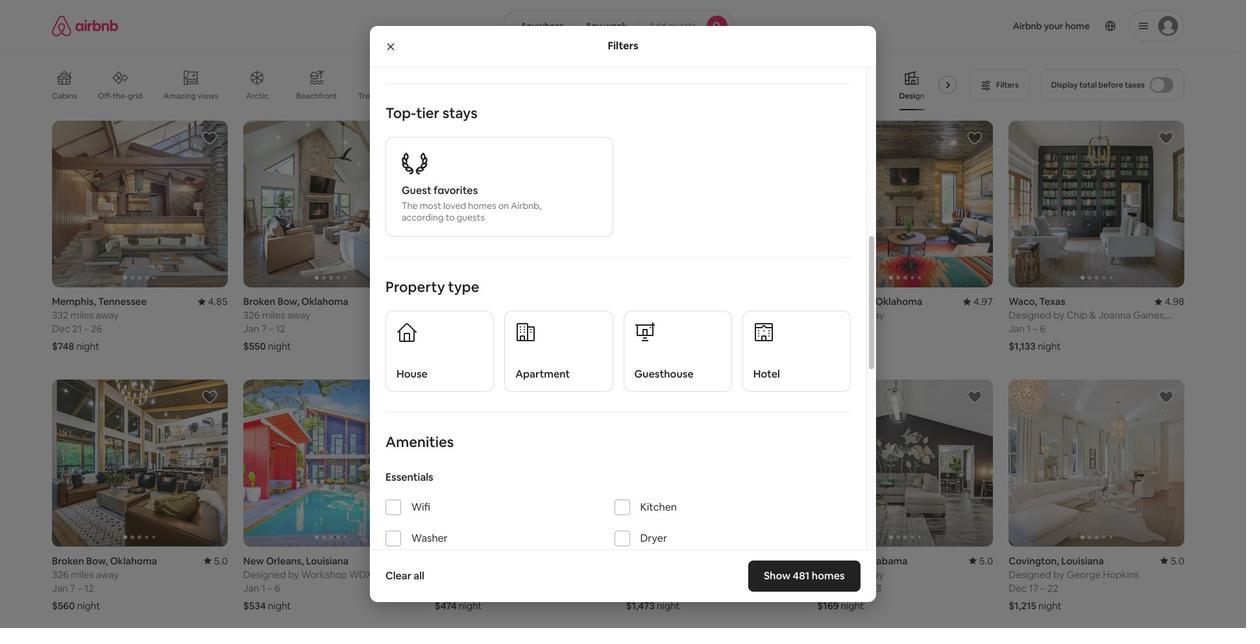 Task type: locate. For each thing, give the bounding box(es) containing it.
miles inside broken bow, oklahoma 338 miles away jan 7 – 12 night
[[836, 309, 859, 321]]

0 horizontal spatial 326
[[52, 568, 69, 581]]

broken up "$560"
[[52, 555, 84, 567]]

1 horizontal spatial 4.98 out of 5 average rating image
[[772, 296, 802, 308]]

1 21 from the left
[[72, 323, 82, 335]]

away for broken bow, oklahoma 326 miles away jan 7 – 12 $560 night
[[96, 568, 119, 581]]

jan up "$560"
[[52, 582, 68, 594]]

1 horizontal spatial oklahoma
[[301, 296, 348, 308]]

by inside gainesville, texas designed by tammy walker
[[479, 309, 491, 321]]

broken
[[243, 296, 275, 308], [817, 296, 850, 308], [52, 555, 84, 567]]

designed down gainesville,
[[435, 309, 477, 321]]

airbnb,
[[511, 200, 541, 211]]

dec
[[52, 323, 70, 335], [817, 582, 836, 594], [1009, 582, 1027, 594]]

new for new orleans, louisiana featured in architectural digest jan 16 – 21 $238
[[626, 296, 647, 308]]

broken inside the broken bow, oklahoma 326 miles away jan 7 – 12 $550 night
[[243, 296, 275, 308]]

add to wishlist: gainesville, texas image
[[584, 130, 600, 146]]

oklahoma for broken bow, oklahoma 326 miles away jan 7 – 12 $560 night
[[110, 555, 157, 567]]

anywhere button
[[504, 10, 575, 42]]

2 add to wishlist: broken bow, oklahoma image from the left
[[967, 130, 983, 146]]

by for covington,
[[1054, 568, 1065, 581]]

louisiana inside covington, louisiana designed by george hopkins dec 17 – 22 $1,215 night
[[1061, 555, 1104, 567]]

group
[[370, 0, 867, 84], [52, 60, 962, 110], [52, 121, 228, 288], [243, 121, 419, 288], [435, 121, 610, 288], [626, 121, 802, 288], [817, 121, 1169, 288], [1009, 121, 1185, 288], [52, 380, 228, 547], [243, 380, 419, 547], [435, 380, 610, 547], [626, 380, 802, 547], [817, 380, 993, 547], [1009, 380, 1185, 547]]

jan down "338"
[[817, 323, 833, 335]]

beachfront
[[296, 91, 337, 101]]

designed inside gainesville, texas designed by tammy walker
[[435, 309, 477, 321]]

jan up $534
[[243, 582, 259, 594]]

texas up tammy
[[488, 296, 515, 308]]

joanna
[[1098, 309, 1131, 321], [1009, 321, 1041, 334]]

– inside memphis, tennessee 332 miles away dec 21 – 26 $748 night
[[84, 323, 89, 335]]

add to wishlist: waco, texas image
[[1159, 130, 1174, 146], [584, 390, 600, 405]]

stays
[[443, 104, 478, 122]]

2 horizontal spatial oklahoma
[[875, 296, 923, 308]]

326 for broken bow, oklahoma 326 miles away jan 7 – 12 $550 night
[[243, 309, 260, 321]]

louisiana up architectural
[[689, 296, 731, 308]]

featured
[[626, 309, 666, 321]]

1 vertical spatial guests
[[457, 211, 485, 223]]

guests inside guest favorites the most loved homes on airbnb, according to guests
[[457, 211, 485, 223]]

2 horizontal spatial 5.0
[[1171, 555, 1185, 567]]

jan inside broken bow, oklahoma 326 miles away jan 7 – 12 $560 night
[[52, 582, 68, 594]]

miles inside the broken bow, oklahoma 326 miles away jan 7 – 12 $550 night
[[262, 309, 285, 321]]

filters dialog
[[370, 0, 876, 628]]

miles right "338"
[[836, 309, 859, 321]]

bow, inside broken bow, oklahoma 326 miles away jan 7 – 12 $560 night
[[86, 555, 108, 567]]

2 5.0 out of 5 average rating image from the left
[[969, 555, 993, 567]]

2 4.98 from the left
[[591, 296, 610, 308]]

2 21 from the left
[[663, 323, 672, 335]]

homes left on
[[468, 200, 496, 211]]

away inside the broken bow, oklahoma 326 miles away jan 7 – 12 $550 night
[[287, 309, 310, 321]]

326 for broken bow, oklahoma 326 miles away jan 7 – 12 $560 night
[[52, 568, 69, 581]]

add to wishlist: covington, louisiana image
[[1159, 390, 1174, 405]]

22
[[1047, 582, 1058, 594]]

dec left 17
[[1009, 582, 1027, 594]]

0 horizontal spatial dec
[[52, 323, 70, 335]]

designed inside the new orleans, louisiana designed by workshop wdxl jan 1 – 6 $534 night
[[243, 568, 286, 581]]

0 vertical spatial new
[[626, 296, 647, 308]]

miles for broken bow, oklahoma 326 miles away jan 7 – 12 $560 night
[[71, 568, 94, 581]]

tammy
[[493, 309, 525, 321]]

guesthouse
[[634, 368, 694, 381]]

0 vertical spatial 6
[[1040, 323, 1046, 335]]

1 horizontal spatial 4.98
[[782, 296, 802, 308]]

add to wishlist: broken bow, oklahoma image
[[393, 130, 409, 146], [967, 130, 983, 146]]

– inside jan 1 – 6 $1,133 night
[[1033, 323, 1038, 335]]

texas for chip
[[1039, 296, 1066, 308]]

off-
[[98, 91, 113, 101]]

broken inside broken bow, oklahoma 326 miles away jan 7 – 12 $560 night
[[52, 555, 84, 567]]

bow, for $560
[[86, 555, 108, 567]]

miles inside broken bow, oklahoma 326 miles away jan 7 – 12 $560 night
[[71, 568, 94, 581]]

miles up $550 at the bottom of the page
[[262, 309, 285, 321]]

bow, for night
[[852, 296, 873, 308]]

1 vertical spatial 1
[[261, 582, 265, 594]]

texas for tammy
[[488, 296, 515, 308]]

away inside broken bow, oklahoma 326 miles away jan 7 – 12 $560 night
[[96, 568, 119, 581]]

by left workshop at the left bottom of the page
[[288, 568, 299, 581]]

0 horizontal spatial add to wishlist: broken bow, oklahoma image
[[393, 130, 409, 146]]

dec inside memphis, tennessee 332 miles away dec 21 – 26 $748 night
[[52, 323, 70, 335]]

12 for night
[[850, 323, 859, 335]]

orleans, up in
[[649, 296, 687, 308]]

huntsville, alabama 397 miles away dec 29 – jan 3 $169 night
[[817, 555, 908, 612]]

7 inside broken bow, oklahoma 338 miles away jan 7 – 12 night
[[835, 323, 841, 335]]

to
[[446, 211, 455, 223]]

hopkins
[[1103, 568, 1139, 581]]

covington, louisiana designed by george hopkins dec 17 – 22 $1,215 night
[[1009, 555, 1139, 612]]

2 horizontal spatial broken
[[817, 296, 850, 308]]

oklahoma inside the broken bow, oklahoma 326 miles away jan 7 – 12 $550 night
[[301, 296, 348, 308]]

1 vertical spatial orleans,
[[266, 555, 304, 567]]

2 horizontal spatial louisiana
[[1061, 555, 1104, 567]]

0 vertical spatial orleans,
[[649, 296, 687, 308]]

7 inside the broken bow, oklahoma 326 miles away jan 7 – 12 $550 night
[[261, 323, 267, 335]]

0 horizontal spatial oklahoma
[[110, 555, 157, 567]]

1 up $1,133
[[1027, 323, 1031, 335]]

7 for night
[[835, 323, 841, 335]]

jan up $550 at the bottom of the page
[[243, 323, 259, 335]]

1 horizontal spatial louisiana
[[689, 296, 731, 308]]

bow, inside broken bow, oklahoma 338 miles away jan 7 – 12 night
[[852, 296, 873, 308]]

orleans, inside new orleans, louisiana featured in architectural digest jan 16 – 21 $238
[[649, 296, 687, 308]]

2 4.98 out of 5 average rating image from the left
[[580, 296, 610, 308]]

away inside broken bow, oklahoma 338 miles away jan 7 – 12 night
[[861, 309, 884, 321]]

new up featured
[[626, 296, 647, 308]]

by left tammy
[[479, 309, 491, 321]]

4.98 out of 5 average rating image for gainesville, texas designed by tammy walker
[[580, 296, 610, 308]]

apartment
[[516, 368, 570, 381]]

4.98
[[782, 296, 802, 308], [591, 296, 610, 308], [1165, 296, 1185, 308]]

$1,473 night
[[626, 599, 680, 612]]

0 horizontal spatial 5.0
[[214, 555, 228, 567]]

orleans, for designed
[[266, 555, 304, 567]]

by inside the new orleans, louisiana designed by workshop wdxl jan 1 – 6 $534 night
[[288, 568, 299, 581]]

1 horizontal spatial broken
[[243, 296, 275, 308]]

night inside the broken bow, oklahoma 326 miles away jan 7 – 12 $550 night
[[268, 340, 291, 353]]

12
[[276, 323, 285, 335], [850, 323, 859, 335], [84, 582, 94, 594]]

miles
[[70, 309, 94, 321], [262, 309, 285, 321], [836, 309, 859, 321], [71, 568, 94, 581], [836, 568, 859, 581]]

designed up $534
[[243, 568, 286, 581]]

0 horizontal spatial homes
[[468, 200, 496, 211]]

1 horizontal spatial orleans,
[[649, 296, 687, 308]]

show
[[764, 569, 791, 583]]

0 horizontal spatial 1
[[261, 582, 265, 594]]

night inside broken bow, oklahoma 338 miles away jan 7 – 12 night
[[840, 340, 864, 353]]

miles inside memphis, tennessee 332 miles away dec 21 – 26 $748 night
[[70, 309, 94, 321]]

3 5.0 from the left
[[1171, 555, 1185, 567]]

dec down the 397 at the right of page
[[817, 582, 836, 594]]

0 horizontal spatial 5.0 out of 5 average rating image
[[203, 555, 228, 567]]

2 horizontal spatial bow,
[[852, 296, 873, 308]]

miles up "$560"
[[71, 568, 94, 581]]

0 horizontal spatial louisiana
[[306, 555, 349, 567]]

0 vertical spatial 1
[[1027, 323, 1031, 335]]

6 inside jan 1 – 6 $1,133 night
[[1040, 323, 1046, 335]]

jan inside the broken bow, oklahoma 326 miles away jan 7 – 12 $550 night
[[243, 323, 259, 335]]

1 horizontal spatial gaines,
[[1133, 309, 1166, 321]]

1 4.98 from the left
[[782, 296, 802, 308]]

0 vertical spatial guests
[[668, 20, 696, 32]]

broken up "338"
[[817, 296, 850, 308]]

2 horizontal spatial dec
[[1009, 582, 1027, 594]]

7 inside broken bow, oklahoma 326 miles away jan 7 – 12 $560 night
[[70, 582, 75, 594]]

2 horizontal spatial 4.98
[[1165, 296, 1185, 308]]

miles down memphis,
[[70, 309, 94, 321]]

broken inside broken bow, oklahoma 338 miles away jan 7 – 12 night
[[817, 296, 850, 308]]

5.0
[[214, 555, 228, 567], [979, 555, 993, 567], [1171, 555, 1185, 567]]

jan left 3
[[858, 582, 874, 594]]

before
[[1099, 80, 1123, 90]]

homes down huntsville,
[[812, 569, 845, 583]]

by inside waco, texas designed by chip & joanna gaines, joanna gaines, magnolia network
[[1054, 309, 1065, 321]]

by left chip
[[1054, 309, 1065, 321]]

– inside the broken bow, oklahoma 326 miles away jan 7 – 12 $550 night
[[269, 323, 274, 335]]

broken for broken bow, oklahoma 326 miles away jan 7 – 12 $550 night
[[243, 296, 275, 308]]

3 4.98 out of 5 average rating image from the left
[[1155, 296, 1185, 308]]

326 up $550 at the bottom of the page
[[243, 309, 260, 321]]

1 up $534
[[261, 582, 265, 594]]

broken for broken bow, oklahoma 326 miles away jan 7 – 12 $560 night
[[52, 555, 84, 567]]

4.93
[[399, 296, 419, 308]]

3 5.0 out of 5 average rating image from the left
[[1160, 555, 1185, 567]]

top-
[[386, 104, 416, 122]]

0 horizontal spatial bow,
[[86, 555, 108, 567]]

by inside covington, louisiana designed by george hopkins dec 17 – 22 $1,215 night
[[1054, 568, 1065, 581]]

joanna up $1,133
[[1009, 321, 1041, 334]]

waco, texas designed by chip & joanna gaines, joanna gaines, magnolia network
[[1009, 296, 1166, 334]]

0 horizontal spatial 7
[[70, 582, 75, 594]]

dec inside covington, louisiana designed by george hopkins dec 17 – 22 $1,215 night
[[1009, 582, 1027, 594]]

designed up 17
[[1009, 568, 1051, 581]]

profile element
[[748, 0, 1185, 52]]

any week button
[[574, 10, 638, 42]]

0 horizontal spatial 4.98 out of 5 average rating image
[[580, 296, 610, 308]]

designed
[[435, 309, 477, 321], [1009, 309, 1051, 321], [243, 568, 286, 581], [1009, 568, 1051, 581]]

0 horizontal spatial broken
[[52, 555, 84, 567]]

1 vertical spatial 6
[[275, 582, 280, 594]]

12 inside broken bow, oklahoma 338 miles away jan 7 – 12 night
[[850, 323, 859, 335]]

2 5.0 from the left
[[979, 555, 993, 567]]

apartment button
[[504, 311, 613, 392]]

5.0 for huntsville, alabama 397 miles away dec 29 – jan 3 $169 night
[[979, 555, 993, 567]]

21 left 26
[[72, 323, 82, 335]]

waco,
[[1009, 296, 1037, 308]]

night inside huntsville, alabama 397 miles away dec 29 – jan 3 $169 night
[[841, 599, 864, 612]]

4.98 out of 5 average rating image
[[772, 296, 802, 308], [580, 296, 610, 308], [1155, 296, 1185, 308]]

all
[[414, 569, 424, 583]]

12 inside the broken bow, oklahoma 326 miles away jan 7 – 12 $550 night
[[276, 323, 285, 335]]

oklahoma for broken bow, oklahoma 338 miles away jan 7 – 12 night
[[875, 296, 923, 308]]

by up 22
[[1054, 568, 1065, 581]]

anywhere
[[520, 20, 564, 32]]

326 up "$560"
[[52, 568, 69, 581]]

1 horizontal spatial texas
[[1039, 296, 1066, 308]]

1 horizontal spatial new
[[626, 296, 647, 308]]

326 inside broken bow, oklahoma 326 miles away jan 7 – 12 $560 night
[[52, 568, 69, 581]]

new inside new orleans, louisiana featured in architectural digest jan 16 – 21 $238
[[626, 296, 647, 308]]

guests inside button
[[668, 20, 696, 32]]

1 5.0 from the left
[[214, 555, 228, 567]]

new inside the new orleans, louisiana designed by workshop wdxl jan 1 – 6 $534 night
[[243, 555, 264, 567]]

texas right waco,
[[1039, 296, 1066, 308]]

12 inside broken bow, oklahoma 326 miles away jan 7 – 12 $560 night
[[84, 582, 94, 594]]

add to wishlist: memphis, tennessee image
[[202, 130, 217, 146]]

night inside broken bow, oklahoma 326 miles away jan 7 – 12 $560 night
[[77, 599, 100, 612]]

– inside the new orleans, louisiana designed by workshop wdxl jan 1 – 6 $534 night
[[268, 582, 272, 594]]

0 vertical spatial homes
[[468, 200, 496, 211]]

guest
[[402, 184, 431, 197]]

1 4.98 out of 5 average rating image from the left
[[772, 296, 802, 308]]

off-the-grid
[[98, 91, 143, 101]]

broken right 4.85
[[243, 296, 275, 308]]

1 horizontal spatial 12
[[276, 323, 285, 335]]

dec inside huntsville, alabama 397 miles away dec 29 – jan 3 $169 night
[[817, 582, 836, 594]]

grid
[[128, 91, 143, 101]]

0 horizontal spatial guests
[[457, 211, 485, 223]]

louisiana up "george"
[[1061, 555, 1104, 567]]

louisiana inside the new orleans, louisiana designed by workshop wdxl jan 1 – 6 $534 night
[[306, 555, 349, 567]]

orleans, inside the new orleans, louisiana designed by workshop wdxl jan 1 – 6 $534 night
[[266, 555, 304, 567]]

louisiana inside new orleans, louisiana featured in architectural digest jan 16 – 21 $238
[[689, 296, 731, 308]]

broken for broken bow, oklahoma 338 miles away jan 7 – 12 night
[[817, 296, 850, 308]]

0 horizontal spatial 21
[[72, 323, 82, 335]]

– inside broken bow, oklahoma 326 miles away jan 7 – 12 $560 night
[[77, 582, 82, 594]]

gaines, right magnolia
[[1133, 309, 1166, 321]]

louisiana up workshop at the left bottom of the page
[[306, 555, 349, 567]]

332
[[52, 309, 68, 321]]

miles up "29"
[[836, 568, 859, 581]]

4.97 out of 5 average rating image
[[963, 296, 993, 308]]

1 5.0 out of 5 average rating image from the left
[[203, 555, 228, 567]]

5.0 out of 5 average rating image
[[203, 555, 228, 567], [969, 555, 993, 567], [1160, 555, 1185, 567]]

0 vertical spatial 326
[[243, 309, 260, 321]]

21 down in
[[663, 323, 672, 335]]

wdxl
[[349, 568, 377, 581]]

1 vertical spatial 326
[[52, 568, 69, 581]]

0 vertical spatial add to wishlist: waco, texas image
[[1159, 130, 1174, 146]]

broken bow, oklahoma 326 miles away jan 7 – 12 $550 night
[[243, 296, 348, 353]]

texas
[[488, 296, 515, 308], [1039, 296, 1066, 308]]

miles inside huntsville, alabama 397 miles away dec 29 – jan 3 $169 night
[[836, 568, 859, 581]]

new up $534
[[243, 555, 264, 567]]

jan left 16
[[626, 323, 642, 335]]

1 horizontal spatial 21
[[663, 323, 672, 335]]

taxes
[[1125, 80, 1145, 90]]

night
[[76, 340, 99, 353], [268, 340, 291, 353], [840, 340, 864, 353], [1038, 340, 1061, 353], [77, 599, 100, 612], [268, 599, 291, 612], [657, 599, 680, 612], [841, 599, 864, 612], [459, 599, 482, 612], [1039, 599, 1062, 612]]

tropical
[[840, 91, 870, 101]]

2 horizontal spatial 12
[[850, 323, 859, 335]]

2 horizontal spatial 4.98 out of 5 average rating image
[[1155, 296, 1185, 308]]

orleans, up workshop at the left bottom of the page
[[266, 555, 304, 567]]

1 inside the new orleans, louisiana designed by workshop wdxl jan 1 – 6 $534 night
[[261, 582, 265, 594]]

1 vertical spatial add to wishlist: waco, texas image
[[584, 390, 600, 405]]

joanna right &
[[1098, 309, 1131, 321]]

1 horizontal spatial 6
[[1040, 323, 1046, 335]]

0 horizontal spatial orleans,
[[266, 555, 304, 567]]

0 horizontal spatial texas
[[488, 296, 515, 308]]

guests right add
[[668, 20, 696, 32]]

new orleans, louisiana featured in architectural digest jan 16 – 21 $238
[[626, 296, 768, 353]]

dec down 332
[[52, 323, 70, 335]]

bow, inside the broken bow, oklahoma 326 miles away jan 7 – 12 $550 night
[[278, 296, 299, 308]]

texas inside gainesville, texas designed by tammy walker
[[488, 296, 515, 308]]

guests right the to
[[457, 211, 485, 223]]

add to wishlist: broken bow, oklahoma image for broken bow, oklahoma 326 miles away jan 7 – 12 $550 night
[[393, 130, 409, 146]]

None search field
[[504, 10, 733, 42]]

5.0 for covington, louisiana designed by george hopkins dec 17 – 22 $1,215 night
[[1171, 555, 1185, 567]]

1 horizontal spatial 1
[[1027, 323, 1031, 335]]

– inside covington, louisiana designed by george hopkins dec 17 – 22 $1,215 night
[[1040, 582, 1045, 594]]

5.0 out of 5 average rating image for huntsville, alabama 397 miles away dec 29 – jan 3 $169 night
[[969, 555, 993, 567]]

1 horizontal spatial 5.0
[[979, 555, 993, 567]]

dec for 332
[[52, 323, 70, 335]]

7 for $550
[[261, 323, 267, 335]]

1 texas from the left
[[488, 296, 515, 308]]

most
[[420, 200, 441, 211]]

show 481 homes
[[764, 569, 845, 583]]

jan inside jan 1 – 6 $1,133 night
[[1009, 323, 1025, 335]]

1 horizontal spatial guests
[[668, 20, 696, 32]]

326 inside the broken bow, oklahoma 326 miles away jan 7 – 12 $550 night
[[243, 309, 260, 321]]

1 horizontal spatial add to wishlist: waco, texas image
[[1159, 130, 1174, 146]]

the
[[402, 200, 418, 211]]

1
[[1027, 323, 1031, 335], [261, 582, 265, 594]]

oklahoma inside broken bow, oklahoma 338 miles away jan 7 – 12 night
[[875, 296, 923, 308]]

oklahoma inside broken bow, oklahoma 326 miles away jan 7 – 12 $560 night
[[110, 555, 157, 567]]

miles for broken bow, oklahoma 338 miles away jan 7 – 12 night
[[836, 309, 859, 321]]

2 horizontal spatial 7
[[835, 323, 841, 335]]

gaines, left &
[[1044, 321, 1076, 334]]

1 horizontal spatial add to wishlist: broken bow, oklahoma image
[[967, 130, 983, 146]]

1 horizontal spatial homes
[[812, 569, 845, 583]]

1 vertical spatial new
[[243, 555, 264, 567]]

clear all button
[[379, 563, 431, 589]]

1 add to wishlist: broken bow, oklahoma image from the left
[[393, 130, 409, 146]]

0 horizontal spatial add to wishlist: waco, texas image
[[584, 390, 600, 405]]

away
[[96, 309, 119, 321], [287, 309, 310, 321], [861, 309, 884, 321], [96, 568, 119, 581], [861, 568, 884, 581]]

texas inside waco, texas designed by chip & joanna gaines, joanna gaines, magnolia network
[[1039, 296, 1066, 308]]

12 for $550
[[276, 323, 285, 335]]

louisiana for architectural
[[689, 296, 731, 308]]

1 horizontal spatial bow,
[[278, 296, 299, 308]]

designed inside waco, texas designed by chip & joanna gaines, joanna gaines, magnolia network
[[1009, 309, 1051, 321]]

326
[[243, 309, 260, 321], [52, 568, 69, 581]]

$474 night
[[435, 599, 482, 612]]

1 horizontal spatial 5.0 out of 5 average rating image
[[969, 555, 993, 567]]

in
[[668, 309, 676, 321]]

designed inside covington, louisiana designed by george hopkins dec 17 – 22 $1,215 night
[[1009, 568, 1051, 581]]

by for gainesville,
[[479, 309, 491, 321]]

2 horizontal spatial 5.0 out of 5 average rating image
[[1160, 555, 1185, 567]]

1 horizontal spatial 326
[[243, 309, 260, 321]]

0 horizontal spatial 12
[[84, 582, 94, 594]]

away for broken bow, oklahoma 338 miles away jan 7 – 12 night
[[861, 309, 884, 321]]

guests
[[668, 20, 696, 32], [457, 211, 485, 223]]

0 horizontal spatial 6
[[275, 582, 280, 594]]

oklahoma
[[301, 296, 348, 308], [875, 296, 923, 308], [110, 555, 157, 567]]

add to wishlist: new orleans, louisiana image
[[393, 390, 409, 405]]

0 horizontal spatial 4.98
[[591, 296, 610, 308]]

1 horizontal spatial 7
[[261, 323, 267, 335]]

designed down waco,
[[1009, 309, 1051, 321]]

homes
[[468, 200, 496, 211], [812, 569, 845, 583]]

2 texas from the left
[[1039, 296, 1066, 308]]

tennessee
[[98, 296, 147, 308]]

george
[[1067, 568, 1101, 581]]

$534
[[243, 599, 266, 612]]

jan up $1,133
[[1009, 323, 1025, 335]]

0 horizontal spatial new
[[243, 555, 264, 567]]

1 horizontal spatial dec
[[817, 582, 836, 594]]



Task type: describe. For each thing, give the bounding box(es) containing it.
guesthouse button
[[623, 311, 732, 392]]

$1,215
[[1009, 599, 1036, 612]]

1 horizontal spatial joanna
[[1098, 309, 1131, 321]]

jan inside the new orleans, louisiana designed by workshop wdxl jan 1 – 6 $534 night
[[243, 582, 259, 594]]

add to wishlist: santa rosa beach, florida image
[[776, 390, 791, 405]]

house button
[[386, 311, 494, 392]]

7 for $560
[[70, 582, 75, 594]]

$474
[[435, 599, 457, 612]]

$550
[[243, 340, 266, 353]]

4.98 for new orleans, louisiana featured in architectural digest jan 16 – 21 $238
[[782, 296, 802, 308]]

17
[[1029, 582, 1038, 594]]

– inside huntsville, alabama 397 miles away dec 29 – jan 3 $169 night
[[851, 582, 856, 594]]

away for broken bow, oklahoma 326 miles away jan 7 – 12 $550 night
[[287, 309, 310, 321]]

night inside the new orleans, louisiana designed by workshop wdxl jan 1 – 6 $534 night
[[268, 599, 291, 612]]

filters
[[608, 39, 638, 53]]

amazing
[[163, 91, 196, 101]]

away inside memphis, tennessee 332 miles away dec 21 – 26 $748 night
[[96, 309, 119, 321]]

add to wishlist: broken bow, oklahoma image
[[202, 390, 217, 405]]

29
[[838, 582, 849, 594]]

chip
[[1067, 309, 1088, 321]]

louisiana for workshop
[[306, 555, 349, 567]]

$1,133
[[1009, 340, 1036, 353]]

4.98 for gainesville, texas designed by tammy walker
[[591, 296, 610, 308]]

dec for 397
[[817, 582, 836, 594]]

dryer
[[640, 532, 667, 545]]

$1,473
[[626, 599, 655, 612]]

add to wishlist: broken bow, oklahoma image for broken bow, oklahoma 338 miles away jan 7 – 12 night
[[967, 130, 983, 146]]

walker
[[528, 309, 559, 321]]

4.98 out of 5 average rating image for waco, texas designed by chip & joanna gaines, joanna gaines, magnolia network
[[1155, 296, 1185, 308]]

5.0 for broken bow, oklahoma 326 miles away jan 7 – 12 $560 night
[[214, 555, 228, 567]]

21 inside new orleans, louisiana featured in architectural digest jan 16 – 21 $238
[[663, 323, 672, 335]]

display
[[1051, 80, 1078, 90]]

$169
[[817, 599, 839, 612]]

new for new orleans, louisiana designed by workshop wdxl jan 1 – 6 $534 night
[[243, 555, 264, 567]]

design
[[899, 91, 925, 101]]

0 horizontal spatial gaines,
[[1044, 321, 1076, 334]]

jan inside new orleans, louisiana featured in architectural digest jan 16 – 21 $238
[[626, 323, 642, 335]]

kitchen
[[640, 501, 677, 514]]

total
[[1080, 80, 1097, 90]]

arctic
[[246, 91, 268, 101]]

architectural
[[678, 309, 737, 321]]

481
[[793, 569, 810, 583]]

add to wishlist: huntsville, alabama image
[[967, 390, 983, 405]]

display total before taxes
[[1051, 80, 1145, 90]]

– inside new orleans, louisiana featured in architectural digest jan 16 – 21 $238
[[656, 323, 661, 335]]

$560
[[52, 599, 75, 612]]

washer
[[412, 532, 448, 545]]

on
[[498, 200, 509, 211]]

397
[[817, 568, 834, 581]]

huntsville,
[[817, 555, 865, 567]]

clear
[[386, 569, 411, 583]]

26
[[91, 323, 102, 335]]

designed for waco,
[[1009, 309, 1051, 321]]

4.98 out of 5 average rating image for new orleans, louisiana featured in architectural digest jan 16 – 21 $238
[[772, 296, 802, 308]]

night inside covington, louisiana designed by george hopkins dec 17 – 22 $1,215 night
[[1039, 599, 1062, 612]]

show 481 homes link
[[749, 561, 861, 592]]

5.0 out of 5 average rating image for covington, louisiana designed by george hopkins dec 17 – 22 $1,215 night
[[1160, 555, 1185, 567]]

add to wishlist: waco, texas image for designed by chip & joanna gaines, joanna gaines, magnolia network
[[1159, 130, 1174, 146]]

oklahoma for broken bow, oklahoma 326 miles away jan 7 – 12 $550 night
[[301, 296, 348, 308]]

4.85
[[208, 296, 228, 308]]

loved
[[443, 200, 466, 211]]

week
[[604, 20, 627, 32]]

6 inside the new orleans, louisiana designed by workshop wdxl jan 1 – 6 $534 night
[[275, 582, 280, 594]]

property type
[[386, 278, 479, 296]]

treehouses
[[358, 91, 400, 101]]

5.0 out of 5 average rating image for broken bow, oklahoma 326 miles away jan 7 – 12 $560 night
[[203, 555, 228, 567]]

none search field containing anywhere
[[504, 10, 733, 42]]

designed for covington,
[[1009, 568, 1051, 581]]

amenities
[[386, 433, 454, 451]]

1 vertical spatial homes
[[812, 569, 845, 583]]

top-tier stays
[[386, 104, 478, 122]]

bow, for $550
[[278, 296, 299, 308]]

3 4.98 from the left
[[1165, 296, 1185, 308]]

views
[[197, 91, 218, 101]]

covington,
[[1009, 555, 1059, 567]]

group containing off-the-grid
[[52, 60, 962, 110]]

the-
[[113, 91, 128, 101]]

essentials
[[386, 471, 433, 484]]

clear all
[[386, 569, 424, 583]]

gainesville,
[[435, 296, 486, 308]]

memphis,
[[52, 296, 96, 308]]

amazing views
[[163, 91, 218, 101]]

magnolia
[[1079, 321, 1119, 334]]

4.85 out of 5 average rating image
[[198, 296, 228, 308]]

night inside memphis, tennessee 332 miles away dec 21 – 26 $748 night
[[76, 340, 99, 353]]

338
[[817, 309, 834, 321]]

hotel button
[[742, 311, 851, 392]]

– inside broken bow, oklahoma 338 miles away jan 7 – 12 night
[[843, 323, 848, 335]]

guest favorites the most loved homes on airbnb, according to guests
[[402, 184, 541, 223]]

jan inside broken bow, oklahoma 338 miles away jan 7 – 12 night
[[817, 323, 833, 335]]

designed for gainesville,
[[435, 309, 477, 321]]

type
[[448, 278, 479, 296]]

alabama
[[867, 555, 908, 567]]

homes inside guest favorites the most loved homes on airbnb, according to guests
[[468, 200, 496, 211]]

gainesville, texas designed by tammy walker
[[435, 296, 559, 321]]

&
[[1090, 309, 1096, 321]]

according
[[402, 211, 444, 223]]

0 horizontal spatial joanna
[[1009, 321, 1041, 334]]

12 for $560
[[84, 582, 94, 594]]

any
[[585, 20, 602, 32]]

wifi
[[412, 501, 430, 514]]

memphis, tennessee 332 miles away dec 21 – 26 $748 night
[[52, 296, 147, 353]]

orleans, for featured
[[649, 296, 687, 308]]

add guests
[[649, 20, 696, 32]]

property
[[386, 278, 445, 296]]

night inside jan 1 – 6 $1,133 night
[[1038, 340, 1061, 353]]

4.93 out of 5 average rating image
[[389, 296, 419, 308]]

jan 1 – 6 $1,133 night
[[1009, 323, 1061, 353]]

any week
[[585, 20, 627, 32]]

favorites
[[434, 184, 478, 197]]

new orleans, louisiana designed by workshop wdxl jan 1 – 6 $534 night
[[243, 555, 377, 612]]

$748
[[52, 340, 74, 353]]

away inside huntsville, alabama 397 miles away dec 29 – jan 3 $169 night
[[861, 568, 884, 581]]

digest
[[739, 309, 768, 321]]

by for waco,
[[1054, 309, 1065, 321]]

house
[[397, 368, 428, 381]]

3
[[876, 582, 881, 594]]

21 inside memphis, tennessee 332 miles away dec 21 – 26 $748 night
[[72, 323, 82, 335]]

add guests button
[[638, 10, 733, 42]]

4.97
[[974, 296, 993, 308]]

network
[[1121, 321, 1160, 334]]

1 inside jan 1 – 6 $1,133 night
[[1027, 323, 1031, 335]]

tier
[[416, 104, 439, 122]]

broken bow, oklahoma 326 miles away jan 7 – 12 $560 night
[[52, 555, 157, 612]]

jan inside huntsville, alabama 397 miles away dec 29 – jan 3 $169 night
[[858, 582, 874, 594]]

miles for broken bow, oklahoma 326 miles away jan 7 – 12 $550 night
[[262, 309, 285, 321]]

group inside the filters dialog
[[370, 0, 867, 84]]

add
[[649, 20, 666, 32]]

add to wishlist: waco, texas image for night
[[584, 390, 600, 405]]

$238
[[626, 340, 649, 353]]



Task type: vqa. For each thing, say whether or not it's contained in the screenshot.
miles inside Memphis, Tennessee 332 miles away Dec 21 – 26 $748 night
yes



